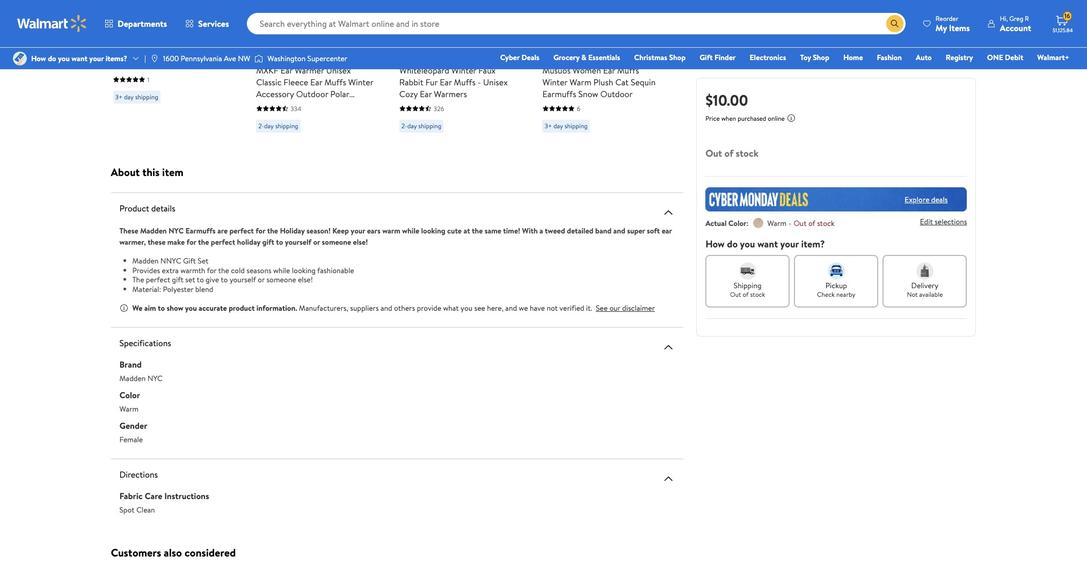 Task type: vqa. For each thing, say whether or not it's contained in the screenshot.
No on the left
yes



Task type: describe. For each thing, give the bounding box(es) containing it.
earmuffs inside now $8.97 $9.97 no boundaries women's faux fur earmuffs blue metro
[[127, 59, 161, 71]]

edit selections
[[921, 217, 968, 227]]

winter down the $10.99
[[349, 76, 374, 88]]

boundaries
[[126, 47, 168, 59]]

these madden nyc earmuffs are perfect for the holiday season! keep your ears warm while looking cute at the same time! with a tweed detailed band and super soft ear warmer, these make for the perfect holiday gift to yourself or someone else!
[[120, 226, 672, 248]]

3+ day shipping for $8.97
[[115, 92, 158, 101]]

else! inside these madden nyc earmuffs are perfect for the holiday season! keep your ears warm while looking cute at the same time! with a tweed detailed band and super soft ear warmer, these make for the perfect holiday gift to yourself or someone else!
[[353, 237, 368, 248]]

time!
[[504, 226, 521, 236]]

2- for $10.00
[[258, 121, 264, 130]]

season!
[[307, 226, 331, 236]]

your inside these madden nyc earmuffs are perfect for the holiday season! keep your ears warm while looking cute at the same time! with a tweed detailed band and super soft ear warmer, these make for the perfect holiday gift to yourself or someone else!
[[351, 226, 365, 236]]

cyber
[[501, 52, 520, 63]]

how for how do you want your item?
[[706, 237, 725, 251]]

walmart+
[[1038, 52, 1070, 63]]

my
[[936, 22, 948, 34]]

suppliers
[[350, 303, 379, 314]]

someone inside these madden nyc earmuffs are perfect for the holiday season! keep your ears warm while looking cute at the same time! with a tweed detailed band and super soft ear warmer, these make for the perfect holiday gift to yourself or someone else!
[[322, 237, 351, 248]]

faux inside now $8.97 $9.97 no boundaries women's faux fur earmuffs blue metro
[[205, 47, 222, 59]]

1 vertical spatial $11.99
[[445, 45, 463, 56]]

2 vertical spatial $10.00
[[706, 90, 749, 111]]

directions
[[120, 469, 158, 481]]

3+ for $8.97
[[115, 92, 123, 101]]

account
[[1001, 22, 1032, 34]]

these
[[120, 226, 138, 236]]

details
[[151, 203, 175, 214]]

:
[[747, 218, 749, 229]]

registry
[[946, 52, 974, 63]]

0 vertical spatial perfect
[[230, 226, 254, 236]]

you left see
[[461, 303, 473, 314]]

ear
[[662, 226, 672, 236]]

women
[[573, 64, 601, 76]]

soft
[[647, 226, 660, 236]]

specifications image
[[662, 341, 675, 354]]

musuos women ear muffs winter warm plush cat sequin earmuffs snow outdoor
[[543, 64, 656, 100]]

0 vertical spatial $11.99
[[400, 31, 424, 44]]

explore deals
[[905, 194, 948, 205]]

detailed
[[567, 226, 594, 236]]

electronics
[[750, 52, 787, 63]]

the up set
[[198, 237, 209, 248]]

product group containing $7.54
[[543, 0, 662, 137]]

stock for shipping out of stock
[[751, 290, 766, 299]]

mxkf
[[256, 64, 279, 76]]

we
[[132, 303, 143, 314]]

your for how do you want your item?
[[781, 237, 799, 251]]

0 horizontal spatial and
[[381, 303, 393, 314]]

departments
[[118, 18, 167, 30]]

out for - out of stock
[[794, 218, 807, 229]]

show
[[167, 303, 183, 314]]

madden for brand
[[120, 373, 146, 384]]

Walmart Site-Wide search field
[[247, 13, 906, 34]]

while inside madden nnyc gift set provides extra warmth for the cold seasons while looking fashionable the perfect gift set to give to yourself or someone else! material: polyester blend
[[273, 265, 290, 276]]

sponsored $10.00 options from $10.00 – $10.99
[[256, 19, 350, 56]]

see
[[596, 303, 608, 314]]

– inside sponsored $10.00 options from $10.00 – $10.99
[[325, 45, 329, 56]]

what
[[443, 303, 459, 314]]

or inside these madden nyc earmuffs are perfect for the holiday season! keep your ears warm while looking cute at the same time! with a tweed detailed band and super soft ear warmer, these make for the perfect holiday gift to yourself or someone else!
[[313, 237, 320, 248]]

2- for options
[[402, 121, 408, 130]]

now $8.97 $9.97 no boundaries women's faux fur earmuffs blue metro
[[113, 31, 222, 71]]

outdoor inside mxkf ear warmer unisex classic fleece ear muffs winter accessory outdoor polar fleece/kints winter earmuffs
[[296, 88, 329, 100]]

from for $11.99
[[427, 45, 443, 56]]

muffs inside musuos women ear muffs winter warm plush cat sequin earmuffs snow outdoor
[[618, 64, 640, 76]]

essentials
[[589, 52, 621, 63]]

options
[[454, 16, 474, 25]]

0 vertical spatial $7.54
[[543, 31, 565, 44]]

rabbit
[[400, 76, 424, 88]]

have
[[530, 303, 545, 314]]

home link
[[839, 52, 868, 63]]

verified
[[560, 303, 585, 314]]

the right 'at'
[[472, 226, 483, 236]]

|
[[145, 53, 146, 64]]

madden nnyc gift set provides extra warmth for the cold seasons while looking fashionable the perfect gift set to give to yourself or someone else! material: polyester blend
[[132, 256, 354, 295]]

registry link
[[942, 52, 979, 63]]

product group containing now $8.97
[[113, 0, 233, 137]]

auto
[[917, 52, 932, 63]]

greg
[[1010, 14, 1024, 23]]

price when purchased online
[[706, 114, 785, 123]]

or inside madden nnyc gift set provides extra warmth for the cold seasons while looking fashionable the perfect gift set to give to yourself or someone else! material: polyester blend
[[258, 275, 265, 285]]

0 horizontal spatial of
[[725, 147, 734, 160]]

- inside whiteleopard winter faux rabbit fur ear muffs - unisex cozy ear warmers
[[478, 76, 481, 88]]

pennsylvania
[[181, 53, 222, 64]]

about this item
[[111, 165, 184, 179]]

nw
[[238, 53, 250, 64]]

how for how do you want your items?
[[31, 53, 46, 64]]

blend
[[195, 284, 213, 295]]

cyber monday deals image
[[706, 187, 968, 212]]

$7.54 options from $7.54 – $8.86
[[543, 31, 631, 56]]

shipping down the 326
[[419, 121, 442, 130]]

intent image for delivery image
[[917, 263, 934, 280]]

earmuffs inside musuos women ear muffs winter warm plush cat sequin earmuffs snow outdoor
[[543, 88, 577, 100]]

shop for toy shop
[[813, 52, 830, 63]]

one debit link
[[983, 52, 1029, 63]]

warm inside musuos women ear muffs winter warm plush cat sequin earmuffs snow outdoor
[[570, 76, 592, 88]]

metro
[[182, 59, 205, 71]]

1 horizontal spatial -
[[789, 218, 792, 229]]

edit
[[921, 217, 934, 227]]

want for item?
[[758, 237, 779, 251]]

 image for washington supercenter
[[255, 53, 263, 64]]

do for how do you want your item?
[[728, 237, 738, 251]]

nyc for color
[[148, 373, 163, 384]]

of for - out of stock
[[809, 218, 816, 229]]

also
[[164, 546, 182, 560]]

manufacturers,
[[299, 303, 349, 314]]

unisex inside mxkf ear warmer unisex classic fleece ear muffs winter accessory outdoor polar fleece/kints winter earmuffs
[[326, 64, 351, 76]]

holiday
[[280, 226, 305, 236]]

sequin
[[631, 76, 656, 88]]

disclaimer
[[623, 303, 655, 314]]

intent image for pickup image
[[828, 263, 845, 280]]

available
[[920, 290, 944, 299]]

from for $7.54
[[571, 45, 587, 56]]

2-day shipping for options
[[402, 121, 442, 130]]

how do you want your items?
[[31, 53, 127, 64]]

options for $11.99
[[400, 45, 426, 56]]

band
[[596, 226, 612, 236]]

plush
[[594, 76, 614, 88]]

polar
[[331, 88, 350, 100]]

shipping
[[734, 280, 762, 291]]

shipping down 1
[[135, 92, 158, 101]]

to right set
[[197, 275, 204, 285]]

gift inside 'link'
[[700, 52, 713, 63]]

for inside madden nnyc gift set provides extra warmth for the cold seasons while looking fashionable the perfect gift set to give to yourself or someone else! material: polyester blend
[[207, 265, 217, 276]]

winter inside musuos women ear muffs winter warm plush cat sequin earmuffs snow outdoor
[[543, 76, 568, 88]]

seasons
[[247, 265, 272, 276]]

ear up the 326
[[440, 76, 452, 88]]

gift inside madden nnyc gift set provides extra warmth for the cold seasons while looking fashionable the perfect gift set to give to yourself or someone else! material: polyester blend
[[172, 275, 184, 285]]

r
[[1026, 14, 1030, 23]]

1 vertical spatial for
[[187, 237, 196, 248]]

and inside these madden nyc earmuffs are perfect for the holiday season! keep your ears warm while looking cute at the same time! with a tweed detailed band and super soft ear warmer, these make for the perfect holiday gift to yourself or someone else!
[[614, 226, 626, 236]]

$11.99 options from $11.99 – $12.99
[[400, 31, 491, 56]]

finder
[[715, 52, 736, 63]]

fur inside now $8.97 $9.97 no boundaries women's faux fur earmuffs blue metro
[[113, 59, 125, 71]]

walmart image
[[17, 15, 87, 32]]

how do you want your item?
[[706, 237, 826, 251]]

musuos
[[543, 64, 571, 76]]

product group containing $11.99
[[400, 0, 519, 137]]

1 horizontal spatial and
[[506, 303, 517, 314]]

earmuffs inside these madden nyc earmuffs are perfect for the holiday season! keep your ears warm while looking cute at the same time! with a tweed detailed band and super soft ear warmer, these make for the perfect holiday gift to yourself or someone else!
[[186, 226, 216, 236]]

0 horizontal spatial $10.00
[[256, 31, 284, 44]]

super
[[628, 226, 646, 236]]

product details
[[120, 203, 175, 214]]

clean
[[136, 505, 155, 516]]

nearby
[[837, 290, 856, 299]]

one debit
[[988, 52, 1024, 63]]

walmart+ link
[[1033, 52, 1075, 63]]

0 vertical spatial stock
[[736, 147, 759, 160]]

warm inside brand madden nyc color warm gender female
[[120, 404, 139, 415]]

yourself inside madden nnyc gift set provides extra warmth for the cold seasons while looking fashionable the perfect gift set to give to yourself or someone else! material: polyester blend
[[230, 275, 256, 285]]

set
[[185, 275, 195, 285]]

Search search field
[[247, 13, 906, 34]]

ave
[[224, 53, 236, 64]]

3+ for options
[[545, 121, 552, 130]]

toy shop link
[[796, 52, 835, 63]]

&
[[582, 52, 587, 63]]

else! inside madden nnyc gift set provides extra warmth for the cold seasons while looking fashionable the perfect gift set to give to yourself or someone else! material: polyester blend
[[298, 275, 313, 285]]

you down walmart image
[[58, 53, 70, 64]]

one
[[988, 52, 1004, 63]]

1 horizontal spatial $10.00
[[302, 45, 323, 56]]

0 horizontal spatial out
[[706, 147, 723, 160]]

nyc for earmuffs
[[169, 226, 184, 236]]

shipping down 334
[[275, 121, 299, 130]]

1 vertical spatial warm
[[768, 218, 787, 229]]

0 vertical spatial for
[[256, 226, 266, 236]]

looking inside these madden nyc earmuffs are perfect for the holiday season! keep your ears warm while looking cute at the same time! with a tweed detailed band and super soft ear warmer, these make for the perfect holiday gift to yourself or someone else!
[[421, 226, 446, 236]]

we
[[519, 303, 528, 314]]

see our disclaimer button
[[596, 303, 655, 314]]



Task type: locate. For each thing, give the bounding box(es) containing it.
do down actual color :
[[728, 237, 738, 251]]

women's
[[170, 47, 203, 59]]

+4
[[444, 16, 452, 25]]

0 horizontal spatial -
[[478, 76, 481, 88]]

directions image
[[662, 473, 675, 486]]

muffs down $12.99
[[454, 76, 476, 88]]

and left others
[[381, 303, 393, 314]]

gift finder link
[[695, 52, 741, 63]]

reorder my items
[[936, 14, 971, 34]]

1 horizontal spatial 2-day shipping
[[402, 121, 442, 130]]

shop for christmas shop
[[670, 52, 686, 63]]

$7.54 right &
[[588, 45, 605, 56]]

sponsored
[[256, 19, 286, 28]]

1 vertical spatial yourself
[[230, 275, 256, 285]]

fur inside whiteleopard winter faux rabbit fur ear muffs - unisex cozy ear warmers
[[426, 76, 438, 88]]

1 vertical spatial while
[[273, 265, 290, 276]]

polyester
[[163, 284, 194, 295]]

muffs inside whiteleopard winter faux rabbit fur ear muffs - unisex cozy ear warmers
[[454, 76, 476, 88]]

product group containing $10.00
[[256, 0, 376, 137]]

want left "items?"
[[72, 53, 88, 64]]

color down brand
[[120, 389, 140, 401]]

0 horizontal spatial faux
[[205, 47, 222, 59]]

ear down essentials
[[604, 64, 616, 76]]

0 horizontal spatial unisex
[[326, 64, 351, 76]]

stock for - out of stock
[[818, 218, 835, 229]]

your left ears on the top left of the page
[[351, 226, 365, 236]]

0 horizontal spatial while
[[273, 265, 290, 276]]

1 horizontal spatial gift
[[700, 52, 713, 63]]

2 from from the left
[[427, 45, 443, 56]]

for right warmth
[[207, 265, 217, 276]]

yourself up product
[[230, 275, 256, 285]]

1
[[147, 75, 150, 84]]

gift inside these madden nyc earmuffs are perfect for the holiday season! keep your ears warm while looking cute at the same time! with a tweed detailed band and super soft ear warmer, these make for the perfect holiday gift to yourself or someone else!
[[262, 237, 274, 248]]

washington supercenter
[[268, 53, 348, 64]]

0 vertical spatial out
[[706, 147, 723, 160]]

1 horizontal spatial $11.99
[[445, 45, 463, 56]]

of inside shipping out of stock
[[743, 290, 749, 299]]

outdoor inside musuos women ear muffs winter warm plush cat sequin earmuffs snow outdoor
[[601, 88, 633, 100]]

2-day shipping for $10.00
[[258, 121, 299, 130]]

you right the show
[[185, 303, 197, 314]]

of for shipping out of stock
[[743, 290, 749, 299]]

0 vertical spatial faux
[[205, 47, 222, 59]]

cold
[[231, 265, 245, 276]]

intent image for shipping image
[[740, 263, 757, 280]]

christmas
[[635, 52, 668, 63]]

others
[[394, 303, 415, 314]]

0 horizontal spatial nyc
[[148, 373, 163, 384]]

0 horizontal spatial color
[[120, 389, 140, 401]]

options
[[256, 45, 282, 56], [400, 45, 426, 56], [543, 45, 569, 56]]

- right warmers
[[478, 76, 481, 88]]

yourself inside these madden nyc earmuffs are perfect for the holiday season! keep your ears warm while looking cute at the same time! with a tweed detailed band and super soft ear warmer, these make for the perfect holiday gift to yourself or someone else!
[[285, 237, 312, 248]]

0 horizontal spatial your
[[89, 53, 104, 64]]

0 horizontal spatial –
[[325, 45, 329, 56]]

 image right the |
[[150, 54, 159, 63]]

0 vertical spatial looking
[[421, 226, 446, 236]]

0 horizontal spatial 2-day shipping
[[258, 121, 299, 130]]

earmuffs down 'supercenter'
[[331, 100, 365, 111]]

fleece
[[284, 76, 308, 88]]

1 vertical spatial nyc
[[148, 373, 163, 384]]

whiteleopard
[[400, 64, 450, 76]]

2 vertical spatial for
[[207, 265, 217, 276]]

to down holiday
[[276, 237, 283, 248]]

0 vertical spatial yourself
[[285, 237, 312, 248]]

0 horizontal spatial for
[[187, 237, 196, 248]]

shipping
[[135, 92, 158, 101], [275, 121, 299, 130], [419, 121, 442, 130], [565, 121, 588, 130]]

0 vertical spatial want
[[72, 53, 88, 64]]

1 vertical spatial 3+ day shipping
[[545, 121, 588, 130]]

the
[[267, 226, 278, 236], [472, 226, 483, 236], [198, 237, 209, 248], [218, 265, 229, 276]]

0 vertical spatial or
[[313, 237, 320, 248]]

- out of stock
[[789, 218, 835, 229]]

legal information image
[[788, 114, 796, 122]]

1600
[[163, 53, 179, 64]]

stock inside shipping out of stock
[[751, 290, 766, 299]]

departments button
[[96, 11, 176, 37]]

1 horizontal spatial or
[[313, 237, 320, 248]]

2- down cozy at the left top of page
[[402, 121, 408, 130]]

1 horizontal spatial of
[[743, 290, 749, 299]]

product details image
[[662, 206, 675, 219]]

earmuffs inside mxkf ear warmer unisex classic fleece ear muffs winter accessory outdoor polar fleece/kints winter earmuffs
[[331, 100, 365, 111]]

0 horizontal spatial  image
[[150, 54, 159, 63]]

2 horizontal spatial your
[[781, 237, 799, 251]]

out down intent image for shipping
[[731, 290, 742, 299]]

shop right christmas
[[670, 52, 686, 63]]

0 horizontal spatial fur
[[113, 59, 125, 71]]

options for $7.54
[[543, 45, 569, 56]]

0 vertical spatial warm
[[570, 76, 592, 88]]

faux
[[205, 47, 222, 59], [479, 64, 496, 76]]

shipping out of stock
[[731, 280, 766, 299]]

muffs inside mxkf ear warmer unisex classic fleece ear muffs winter accessory outdoor polar fleece/kints winter earmuffs
[[325, 76, 346, 88]]

perfect right the
[[146, 275, 170, 285]]

– for $7.54
[[607, 45, 611, 56]]

these
[[148, 237, 166, 248]]

shop right toy
[[813, 52, 830, 63]]

0 vertical spatial do
[[48, 53, 56, 64]]

3+ day shipping
[[115, 92, 158, 101], [545, 121, 588, 130]]

gift left finder
[[700, 52, 713, 63]]

1600 pennsylvania ave nw
[[163, 53, 250, 64]]

gift left set
[[183, 256, 196, 266]]

someone up information.
[[267, 275, 296, 285]]

from inside $7.54 options from $7.54 – $8.86
[[571, 45, 587, 56]]

christmas shop
[[635, 52, 686, 63]]

perfect
[[230, 226, 254, 236], [211, 237, 235, 248], [146, 275, 170, 285]]

$10.00 up "when"
[[706, 90, 749, 111]]

cyber deals link
[[496, 52, 545, 63]]

0 vertical spatial gift
[[262, 237, 274, 248]]

1 product group from the left
[[113, 0, 233, 137]]

1 horizontal spatial outdoor
[[601, 88, 633, 100]]

how down walmart image
[[31, 53, 46, 64]]

stock up "item?"
[[818, 218, 835, 229]]

not
[[547, 303, 558, 314]]

or down 'season!'
[[313, 237, 320, 248]]

– for $11.99
[[465, 45, 469, 56]]

nnyc
[[160, 256, 181, 266]]

it.
[[587, 303, 593, 314]]

1 2- from the left
[[258, 121, 264, 130]]

to right aim
[[158, 303, 165, 314]]

the left holiday
[[267, 226, 278, 236]]

gender
[[120, 420, 147, 432]]

0 vertical spatial nyc
[[169, 226, 184, 236]]

deals
[[932, 194, 948, 205]]

1 horizontal spatial muffs
[[454, 76, 476, 88]]

warm
[[383, 226, 401, 236]]

2 horizontal spatial from
[[571, 45, 587, 56]]

0 horizontal spatial $11.99
[[400, 31, 424, 44]]

search icon image
[[891, 19, 900, 28]]

and left the we
[[506, 303, 517, 314]]

ear down "washington"
[[281, 64, 293, 76]]

to
[[276, 237, 283, 248], [197, 275, 204, 285], [221, 275, 228, 285], [158, 303, 165, 314]]

1 vertical spatial $7.54
[[588, 45, 605, 56]]

$11.99 up whiteleopard
[[400, 31, 424, 44]]

1 vertical spatial $10.00
[[302, 45, 323, 56]]

2 2-day shipping from the left
[[402, 121, 442, 130]]

warm up gender
[[120, 404, 139, 415]]

your left "items?"
[[89, 53, 104, 64]]

0 vertical spatial $10.00
[[256, 31, 284, 44]]

1 vertical spatial want
[[758, 237, 779, 251]]

options inside $11.99 options from $11.99 – $12.99
[[400, 45, 426, 56]]

0 vertical spatial someone
[[322, 237, 351, 248]]

$10.99
[[330, 45, 350, 56]]

madden inside madden nnyc gift set provides extra warmth for the cold seasons while looking fashionable the perfect gift set to give to yourself or someone else! material: polyester blend
[[132, 256, 159, 266]]

extra
[[162, 265, 179, 276]]

while right seasons
[[273, 265, 290, 276]]

your left "item?"
[[781, 237, 799, 251]]

warm left plush
[[570, 76, 592, 88]]

1 outdoor from the left
[[296, 88, 329, 100]]

product
[[229, 303, 255, 314]]

 image up mxkf
[[255, 53, 263, 64]]

3 product group from the left
[[400, 0, 519, 137]]

- up how do you want your item?
[[789, 218, 792, 229]]

perfect up holiday
[[230, 226, 254, 236]]

edit selections button
[[921, 217, 968, 227]]

$7.54 up grocery
[[543, 31, 565, 44]]

unisex down 'cyber'
[[483, 76, 508, 88]]

0 horizontal spatial 3+ day shipping
[[115, 92, 158, 101]]

while right warm on the top left of page
[[402, 226, 420, 236]]

see
[[475, 303, 486, 314]]

winter down $12.99
[[452, 64, 477, 76]]

to right give
[[221, 275, 228, 285]]

for up holiday
[[256, 226, 266, 236]]

of down "when"
[[725, 147, 734, 160]]

madden for these
[[140, 226, 167, 236]]

how down actual
[[706, 237, 725, 251]]

1 horizontal spatial else!
[[353, 237, 368, 248]]

color right actual
[[729, 218, 747, 229]]

 image for 1600 pennsylvania ave nw
[[150, 54, 159, 63]]

1 horizontal spatial warm
[[570, 76, 592, 88]]

1 horizontal spatial fur
[[426, 76, 438, 88]]

2 horizontal spatial options
[[543, 45, 569, 56]]

options up mxkf
[[256, 45, 282, 56]]

2- down "fleece/kints"
[[258, 121, 264, 130]]

madden inside brand madden nyc color warm gender female
[[120, 373, 146, 384]]

-
[[478, 76, 481, 88], [789, 218, 792, 229]]

2 – from the left
[[465, 45, 469, 56]]

0 horizontal spatial $7.54
[[543, 31, 565, 44]]

deals
[[522, 52, 540, 63]]

while
[[402, 226, 420, 236], [273, 265, 290, 276]]

someone
[[322, 237, 351, 248], [267, 275, 296, 285]]

options inside sponsored $10.00 options from $10.00 – $10.99
[[256, 45, 282, 56]]

nyc down specifications
[[148, 373, 163, 384]]

unisex inside whiteleopard winter faux rabbit fur ear muffs - unisex cozy ear warmers
[[483, 76, 508, 88]]

items
[[950, 22, 971, 34]]

nyc inside brand madden nyc color warm gender female
[[148, 373, 163, 384]]

your for how do you want your items?
[[89, 53, 104, 64]]

1 horizontal spatial color
[[729, 218, 747, 229]]

1 vertical spatial fur
[[426, 76, 438, 88]]

when
[[722, 114, 737, 123]]

product group
[[113, 0, 233, 137], [256, 0, 376, 137], [400, 0, 519, 137], [543, 0, 662, 137]]

gift
[[262, 237, 274, 248], [172, 275, 184, 285]]

faux down $12.99
[[479, 64, 496, 76]]

1 vertical spatial stock
[[818, 218, 835, 229]]

0 vertical spatial while
[[402, 226, 420, 236]]

want for items?
[[72, 53, 88, 64]]

2 2- from the left
[[402, 121, 408, 130]]

1 horizontal spatial $7.54
[[588, 45, 605, 56]]

1 horizontal spatial unisex
[[483, 76, 508, 88]]

delivery
[[912, 280, 939, 291]]

earmuffs down musuos
[[543, 88, 577, 100]]

1 vertical spatial 3+
[[545, 121, 552, 130]]

2 options from the left
[[400, 45, 426, 56]]

 image
[[13, 52, 27, 66]]

1 – from the left
[[325, 45, 329, 56]]

1 horizontal spatial options
[[400, 45, 426, 56]]

1 horizontal spatial for
[[207, 265, 217, 276]]

fur left the |
[[113, 59, 125, 71]]

– left $12.99
[[465, 45, 469, 56]]

while inside these madden nyc earmuffs are perfect for the holiday season! keep your ears warm while looking cute at the same time! with a tweed detailed band and super soft ear warmer, these make for the perfect holiday gift to yourself or someone else!
[[402, 226, 420, 236]]

out of stock
[[706, 147, 759, 160]]

earmuffs up 1
[[127, 59, 161, 71]]

– left $8.86
[[607, 45, 611, 56]]

looking inside madden nnyc gift set provides extra warmth for the cold seasons while looking fashionable the perfect gift set to give to yourself or someone else! material: polyester blend
[[292, 265, 316, 276]]

0 vertical spatial madden
[[140, 226, 167, 236]]

0 vertical spatial how
[[31, 53, 46, 64]]

– inside $11.99 options from $11.99 – $12.99
[[465, 45, 469, 56]]

1 horizontal spatial someone
[[322, 237, 351, 248]]

4 product group from the left
[[543, 0, 662, 137]]

shipping down 6
[[565, 121, 588, 130]]

1 vertical spatial someone
[[267, 275, 296, 285]]

yourself down holiday
[[285, 237, 312, 248]]

yourself
[[285, 237, 312, 248], [230, 275, 256, 285]]

1 options from the left
[[256, 45, 282, 56]]

3+ day shipping down 6
[[545, 121, 588, 130]]

winter inside whiteleopard winter faux rabbit fur ear muffs - unisex cozy ear warmers
[[452, 64, 477, 76]]

ear inside musuos women ear muffs winter warm plush cat sequin earmuffs snow outdoor
[[604, 64, 616, 76]]

the inside madden nnyc gift set provides extra warmth for the cold seasons while looking fashionable the perfect gift set to give to yourself or someone else! material: polyester blend
[[218, 265, 229, 276]]

from
[[284, 45, 300, 56], [427, 45, 443, 56], [571, 45, 587, 56]]

muffs down $8.86
[[618, 64, 640, 76]]

1 horizontal spatial out
[[731, 290, 742, 299]]

1 vertical spatial gift
[[183, 256, 196, 266]]

0 vertical spatial of
[[725, 147, 734, 160]]

the
[[132, 275, 144, 285]]

want left "item?"
[[758, 237, 779, 251]]

$11.99 left $12.99
[[445, 45, 463, 56]]

0 vertical spatial 3+
[[115, 92, 123, 101]]

winter right 334
[[304, 100, 329, 111]]

pickup
[[826, 280, 848, 291]]

the left cold
[[218, 265, 229, 276]]

1 horizontal spatial gift
[[262, 237, 274, 248]]

customers
[[111, 546, 161, 560]]

out down price
[[706, 147, 723, 160]]

2 shop from the left
[[813, 52, 830, 63]]

– inside $7.54 options from $7.54 – $8.86
[[607, 45, 611, 56]]

1 2-day shipping from the left
[[258, 121, 299, 130]]

muffs down 'supercenter'
[[325, 76, 346, 88]]

2 vertical spatial your
[[781, 237, 799, 251]]

1 horizontal spatial your
[[351, 226, 365, 236]]

from inside sponsored $10.00 options from $10.00 – $10.99
[[284, 45, 300, 56]]

of down intent image for shipping
[[743, 290, 749, 299]]

do for how do you want your items?
[[48, 53, 56, 64]]

gift inside madden nnyc gift set provides extra warmth for the cold seasons while looking fashionable the perfect gift set to give to yourself or someone else! material: polyester blend
[[183, 256, 196, 266]]

1 horizontal spatial yourself
[[285, 237, 312, 248]]

3 options from the left
[[543, 45, 569, 56]]

faux inside whiteleopard winter faux rabbit fur ear muffs - unisex cozy ear warmers
[[479, 64, 496, 76]]

nyc
[[169, 226, 184, 236], [148, 373, 163, 384]]

2 vertical spatial of
[[743, 290, 749, 299]]

outdoor right snow
[[601, 88, 633, 100]]

options inside $7.54 options from $7.54 – $8.86
[[543, 45, 569, 56]]

outdoor
[[296, 88, 329, 100], [601, 88, 633, 100]]

1 horizontal spatial looking
[[421, 226, 446, 236]]

someone inside madden nnyc gift set provides extra warmth for the cold seasons while looking fashionable the perfect gift set to give to yourself or someone else! material: polyester blend
[[267, 275, 296, 285]]

this
[[142, 165, 160, 179]]

perfect inside madden nnyc gift set provides extra warmth for the cold seasons while looking fashionable the perfect gift set to give to yourself or someone else! material: polyester blend
[[146, 275, 170, 285]]

 image
[[255, 53, 263, 64], [150, 54, 159, 63]]

out inside shipping out of stock
[[731, 290, 742, 299]]

6
[[577, 104, 581, 113]]

supercenter
[[308, 53, 348, 64]]

nyc inside these madden nyc earmuffs are perfect for the holiday season! keep your ears warm while looking cute at the same time! with a tweed detailed band and super soft ear warmer, these make for the perfect holiday gift to yourself or someone else!
[[169, 226, 184, 236]]

winter down grocery
[[543, 76, 568, 88]]

0 horizontal spatial shop
[[670, 52, 686, 63]]

of up "item?"
[[809, 218, 816, 229]]

fabric
[[120, 490, 143, 502]]

fur right rabbit
[[426, 76, 438, 88]]

to inside these madden nyc earmuffs are perfect for the holiday season! keep your ears warm while looking cute at the same time! with a tweed detailed band and super soft ear warmer, these make for the perfect holiday gift to yourself or someone else!
[[276, 237, 283, 248]]

0 horizontal spatial from
[[284, 45, 300, 56]]

– left the $10.99
[[325, 45, 329, 56]]

3 from from the left
[[571, 45, 587, 56]]

items?
[[106, 53, 127, 64]]

earmuffs left are
[[186, 226, 216, 236]]

0 horizontal spatial do
[[48, 53, 56, 64]]

2 horizontal spatial and
[[614, 226, 626, 236]]

0 horizontal spatial how
[[31, 53, 46, 64]]

2 outdoor from the left
[[601, 88, 633, 100]]

$8.86
[[613, 45, 631, 56]]

home
[[844, 52, 864, 63]]

specifications
[[120, 337, 171, 349]]

2 horizontal spatial of
[[809, 218, 816, 229]]

2 horizontal spatial warm
[[768, 218, 787, 229]]

0 horizontal spatial yourself
[[230, 275, 256, 285]]

hi,
[[1001, 14, 1009, 23]]

2 vertical spatial warm
[[120, 404, 139, 415]]

1 vertical spatial perfect
[[211, 237, 235, 248]]

nyc up the make
[[169, 226, 184, 236]]

1 horizontal spatial while
[[402, 226, 420, 236]]

brand
[[120, 359, 142, 371]]

about
[[111, 165, 140, 179]]

unisex down 'supercenter'
[[326, 64, 351, 76]]

fabric care instructions spot clean
[[120, 490, 209, 516]]

looking left cute
[[421, 226, 446, 236]]

$10.00
[[256, 31, 284, 44], [302, 45, 323, 56], [706, 90, 749, 111]]

1 from from the left
[[284, 45, 300, 56]]

ear right fleece
[[310, 76, 323, 88]]

3 – from the left
[[607, 45, 611, 56]]

madden up these
[[140, 226, 167, 236]]

madden
[[140, 226, 167, 236], [132, 256, 159, 266], [120, 373, 146, 384]]

for
[[256, 226, 266, 236], [187, 237, 196, 248], [207, 265, 217, 276]]

1 horizontal spatial how
[[706, 237, 725, 251]]

out up "item?"
[[794, 218, 807, 229]]

else! left fashionable
[[298, 275, 313, 285]]

2 product group from the left
[[256, 0, 376, 137]]

gift right holiday
[[262, 237, 274, 248]]

from inside $11.99 options from $11.99 – $12.99
[[427, 45, 443, 56]]

you down :
[[741, 237, 756, 251]]

$8.97
[[135, 31, 157, 44]]

1 shop from the left
[[670, 52, 686, 63]]

0 vertical spatial fur
[[113, 59, 125, 71]]

2 vertical spatial perfect
[[146, 275, 170, 285]]

ear right cozy at the left top of page
[[420, 88, 432, 100]]

0 horizontal spatial someone
[[267, 275, 296, 285]]

of
[[725, 147, 734, 160], [809, 218, 816, 229], [743, 290, 749, 299]]

stock
[[736, 147, 759, 160], [818, 218, 835, 229], [751, 290, 766, 299]]

explore
[[905, 194, 930, 205]]

3+ day shipping for options
[[545, 121, 588, 130]]

electronics link
[[745, 52, 792, 63]]

out for shipping out of stock
[[731, 290, 742, 299]]

options up musuos
[[543, 45, 569, 56]]

madden down brand
[[120, 373, 146, 384]]

selections
[[935, 217, 968, 227]]

0 horizontal spatial muffs
[[325, 76, 346, 88]]

1 horizontal spatial want
[[758, 237, 779, 251]]

color inside brand madden nyc color warm gender female
[[120, 389, 140, 401]]

1 vertical spatial madden
[[132, 256, 159, 266]]

0 horizontal spatial looking
[[292, 265, 316, 276]]

madden inside these madden nyc earmuffs are perfect for the holiday season! keep your ears warm while looking cute at the same time! with a tweed detailed band and super soft ear warmer, these make for the perfect holiday gift to yourself or someone else!
[[140, 226, 167, 236]]

gift left set
[[172, 275, 184, 285]]

or right cold
[[258, 275, 265, 285]]

options up whiteleopard
[[400, 45, 426, 56]]

check
[[818, 290, 835, 299]]

0 horizontal spatial or
[[258, 275, 265, 285]]

and right band
[[614, 226, 626, 236]]

stock down intent image for shipping
[[751, 290, 766, 299]]

stock down price when purchased online
[[736, 147, 759, 160]]

are
[[218, 226, 228, 236]]



